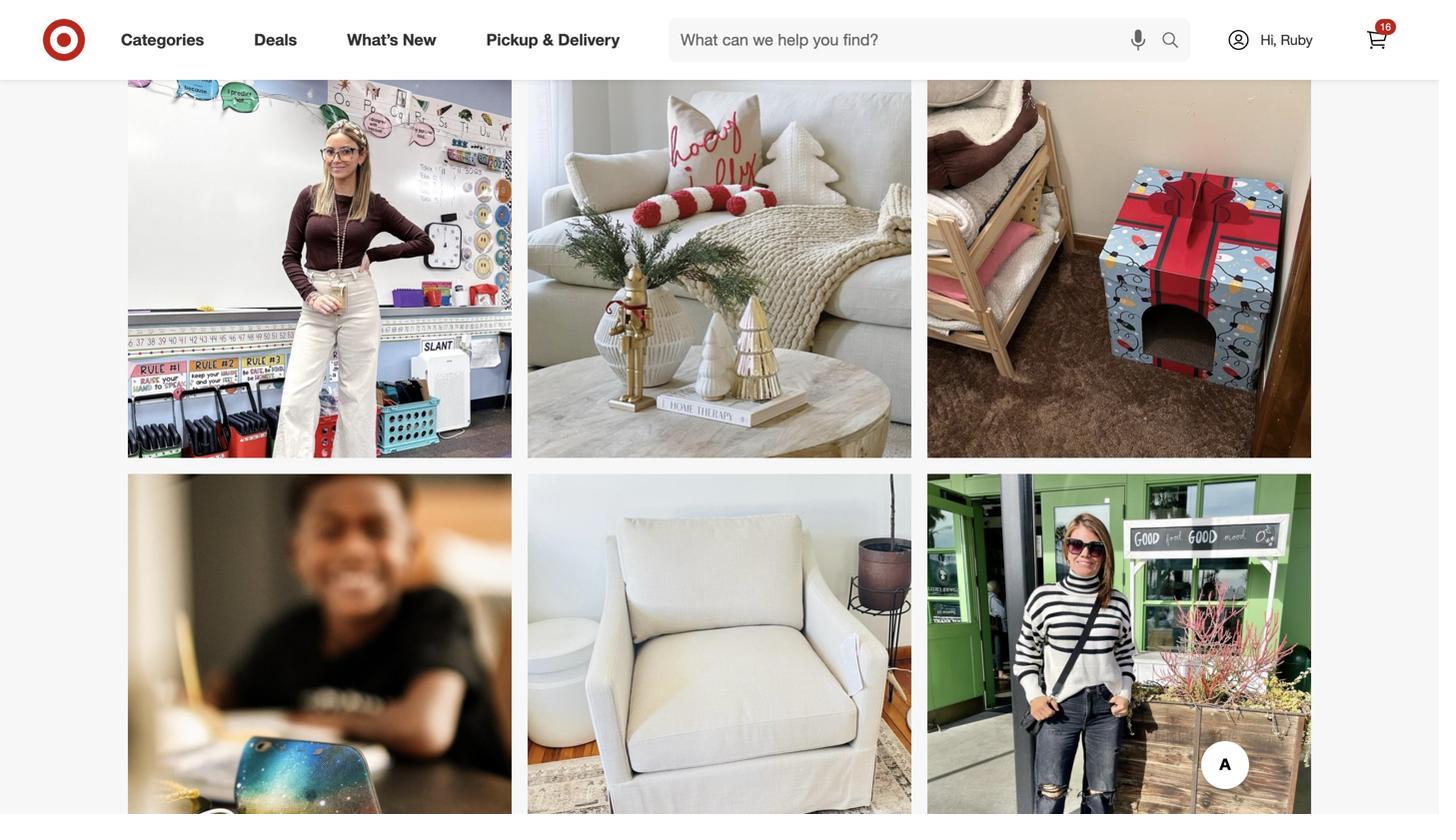 Task type: describe. For each thing, give the bounding box(es) containing it.
16 link
[[1355, 18, 1399, 62]]

user image by @asekyb image
[[128, 474, 512, 815]]

user image by @1dayatatimewithdee image
[[528, 474, 911, 815]]

pickup & delivery link
[[469, 18, 645, 62]]

user image by @teachingwithmrsclark image
[[128, 75, 512, 458]]

8782
[[982, 12, 1009, 27]]

kids
[[1091, 10, 1119, 27]]

accessories
[[765, 10, 842, 27]]

shoes & accessories ( 1850 )
[[709, 10, 878, 27]]

What can we help you find? suggestions appear below search field
[[669, 18, 1166, 62]]

categories
[[121, 30, 204, 50]]

pickup & delivery
[[486, 30, 620, 50]]

hi, ruby
[[1261, 31, 1313, 48]]

) inside 'shoes & accessories ( 1850 )'
[[875, 12, 878, 27]]

1850
[[848, 12, 875, 27]]

524
[[1126, 12, 1146, 27]]

beauty ( 8782 )
[[932, 10, 1012, 27]]

) for kids
[[1146, 12, 1149, 27]]

what's
[[347, 30, 398, 50]]

what's new link
[[330, 18, 461, 62]]

pickup
[[486, 30, 538, 50]]

user image by @jeanny.myneutralhome image
[[528, 75, 911, 458]]

user image by @houseofkoenig image
[[927, 474, 1311, 815]]

categories link
[[104, 18, 229, 62]]

16
[[1380, 20, 1391, 33]]

) for beauty
[[1009, 12, 1012, 27]]



Task type: locate. For each thing, give the bounding box(es) containing it.
& right pickup
[[543, 30, 554, 50]]

0 horizontal spatial (
[[845, 12, 848, 27]]

( right accessories
[[845, 12, 848, 27]]

& right shoes
[[752, 10, 761, 27]]

& for accessories
[[752, 10, 761, 27]]

deals link
[[237, 18, 322, 62]]

delivery
[[558, 30, 620, 50]]

search button
[[1152, 18, 1200, 66]]

ruby
[[1281, 31, 1313, 48]]

shoes
[[709, 10, 749, 27]]

3 ( from the left
[[1122, 12, 1126, 27]]

deals
[[254, 30, 297, 50]]

&
[[752, 10, 761, 27], [543, 30, 554, 50]]

what's new
[[347, 30, 436, 50]]

user image by @brandi.m.bryan image
[[927, 75, 1311, 458]]

1 horizontal spatial )
[[1009, 12, 1012, 27]]

0 horizontal spatial &
[[543, 30, 554, 50]]

1 ( from the left
[[845, 12, 848, 27]]

( right kids
[[1122, 12, 1126, 27]]

new
[[403, 30, 436, 50]]

1 horizontal spatial (
[[979, 12, 982, 27]]

beauty
[[932, 10, 976, 27]]

0 horizontal spatial )
[[875, 12, 878, 27]]

( inside beauty ( 8782 )
[[979, 12, 982, 27]]

1 ) from the left
[[875, 12, 878, 27]]

( inside 'shoes & accessories ( 1850 )'
[[845, 12, 848, 27]]

2 horizontal spatial (
[[1122, 12, 1126, 27]]

( inside the kids ( 524 )
[[1122, 12, 1126, 27]]

( for beauty
[[979, 12, 982, 27]]

kids ( 524 )
[[1091, 10, 1149, 27]]

0 vertical spatial &
[[752, 10, 761, 27]]

search
[[1152, 32, 1200, 52]]

& for delivery
[[543, 30, 554, 50]]

) right beauty
[[1009, 12, 1012, 27]]

) inside the kids ( 524 )
[[1146, 12, 1149, 27]]

( for kids
[[1122, 12, 1126, 27]]

2 ( from the left
[[979, 12, 982, 27]]

hi,
[[1261, 31, 1277, 48]]

( right beauty
[[979, 12, 982, 27]]

1 horizontal spatial &
[[752, 10, 761, 27]]

1 vertical spatial &
[[543, 30, 554, 50]]

(
[[845, 12, 848, 27], [979, 12, 982, 27], [1122, 12, 1126, 27]]

2 ) from the left
[[1009, 12, 1012, 27]]

) inside beauty ( 8782 )
[[1009, 12, 1012, 27]]

) right accessories
[[875, 12, 878, 27]]

) left search button at top right
[[1146, 12, 1149, 27]]

2 horizontal spatial )
[[1146, 12, 1149, 27]]

3 ) from the left
[[1146, 12, 1149, 27]]

)
[[875, 12, 878, 27], [1009, 12, 1012, 27], [1146, 12, 1149, 27]]



Task type: vqa. For each thing, say whether or not it's contained in the screenshot.
Dreams
no



